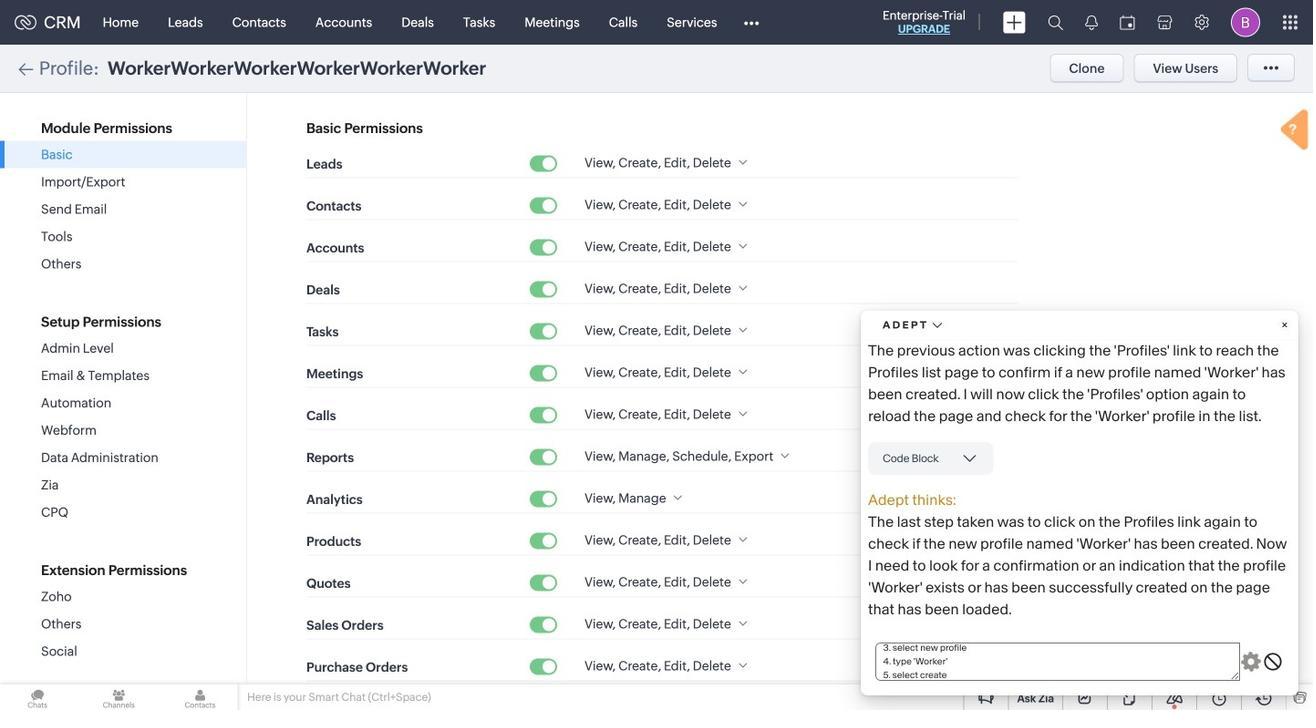Task type: locate. For each thing, give the bounding box(es) containing it.
logo image
[[15, 15, 36, 30]]

channels image
[[81, 685, 156, 711]]

profile image
[[1231, 8, 1261, 37]]

profile element
[[1220, 0, 1271, 44]]

Other Modules field
[[732, 8, 771, 37]]

calendar image
[[1120, 15, 1136, 30]]

signals image
[[1085, 15, 1098, 30]]



Task type: describe. For each thing, give the bounding box(es) containing it.
create menu element
[[992, 0, 1037, 44]]

search element
[[1037, 0, 1074, 45]]

signals element
[[1074, 0, 1109, 45]]

chats image
[[0, 685, 75, 711]]

contacts image
[[163, 685, 238, 711]]

help image
[[1277, 107, 1313, 156]]

search image
[[1048, 15, 1064, 30]]

create menu image
[[1003, 11, 1026, 33]]



Task type: vqa. For each thing, say whether or not it's contained in the screenshot.
logo
yes



